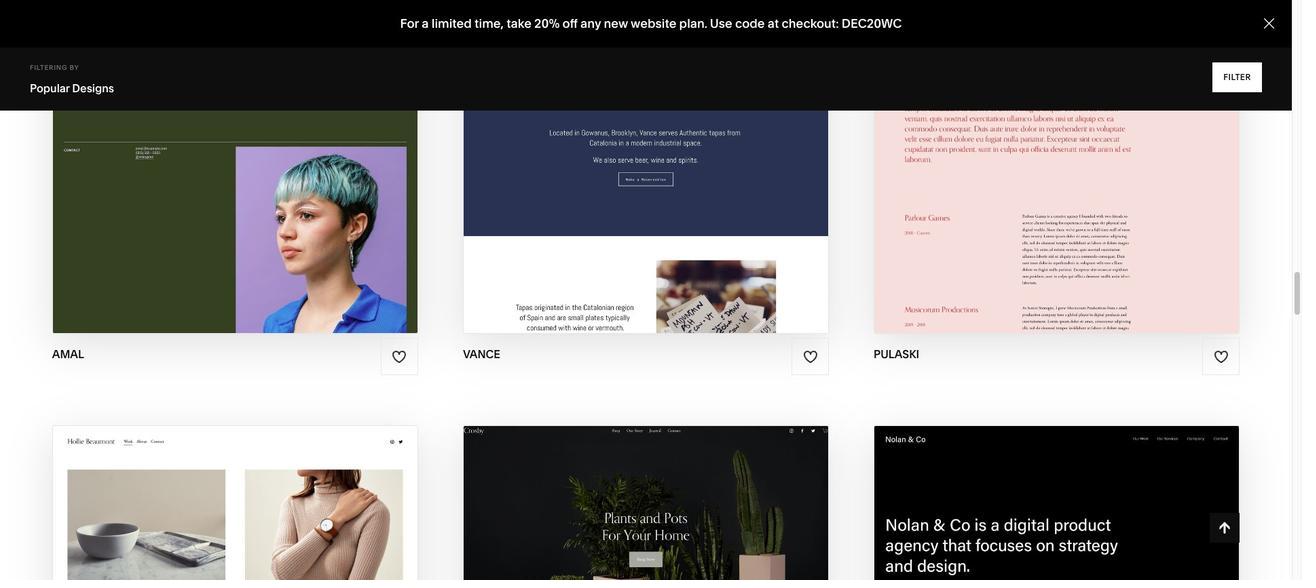 Task type: vqa. For each thing, say whether or not it's contained in the screenshot.
BIO at the right of the page
no



Task type: describe. For each thing, give the bounding box(es) containing it.
pulaski image
[[875, 0, 1239, 333]]

popular designs
[[30, 81, 114, 95]]

popular
[[30, 81, 70, 95]]

filtering by
[[30, 64, 79, 71]]

for a limited time, take 20% off any new website plan. use code at checkout: dec20wc
[[400, 16, 902, 31]]

add vance to your favorites list image
[[803, 349, 818, 364]]

take
[[507, 16, 532, 31]]

crosby image
[[464, 427, 828, 581]]

filter button
[[1213, 62, 1262, 92]]

at
[[768, 16, 779, 31]]

website
[[631, 16, 677, 31]]

dec20wc
[[842, 16, 902, 31]]

vance
[[463, 348, 500, 361]]

filtering
[[30, 64, 68, 71]]

use
[[710, 16, 732, 31]]

amal
[[52, 348, 84, 361]]

for
[[400, 16, 419, 31]]

beaumont image
[[53, 427, 417, 581]]

nolan image
[[875, 427, 1239, 581]]

amal image
[[53, 0, 417, 333]]

20%
[[534, 16, 560, 31]]

checkout:
[[782, 16, 839, 31]]

new
[[604, 16, 628, 31]]



Task type: locate. For each thing, give the bounding box(es) containing it.
off
[[563, 16, 578, 31]]

by
[[70, 64, 79, 71]]

vance image
[[464, 0, 828, 333]]

filter
[[1224, 72, 1251, 82]]

designs
[[72, 81, 114, 95]]

any
[[581, 16, 601, 31]]

code
[[735, 16, 765, 31]]

add amal to your favorites list image
[[392, 349, 407, 364]]

add pulaski to your favorites list image
[[1214, 349, 1229, 364]]

pulaski
[[874, 348, 919, 361]]

a
[[422, 16, 429, 31]]

plan.
[[679, 16, 708, 31]]

time,
[[475, 16, 504, 31]]

limited
[[432, 16, 472, 31]]

back to top image
[[1218, 521, 1233, 536]]



